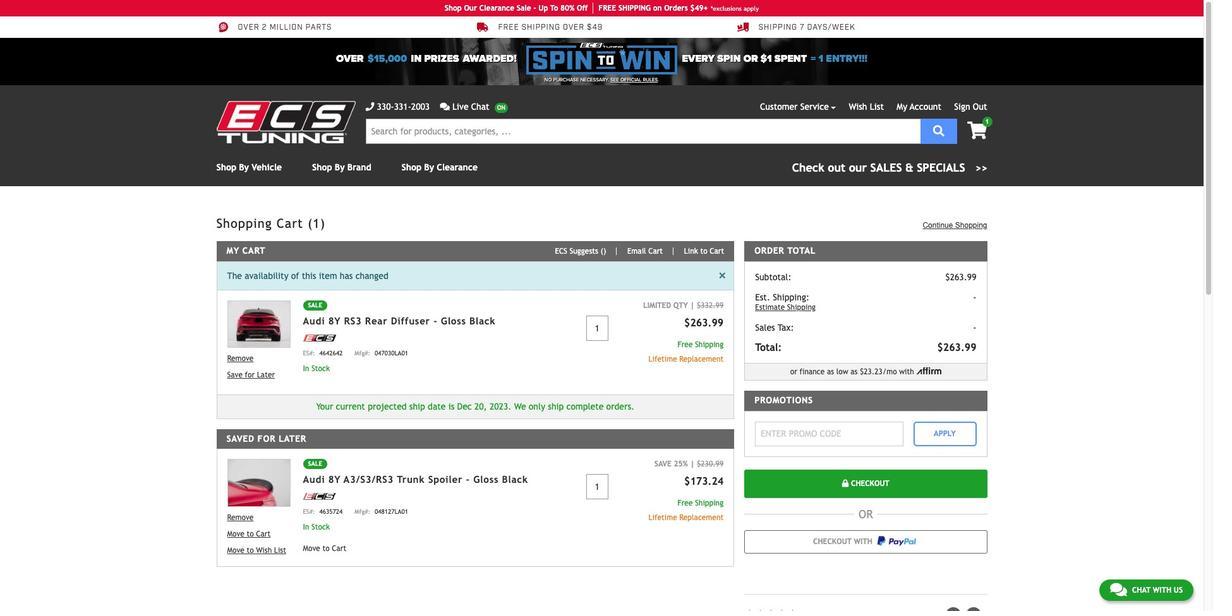 Task type: locate. For each thing, give the bounding box(es) containing it.
2 mfg#: from the top
[[355, 509, 370, 516]]

shipping down $332.99
[[695, 340, 724, 349]]

1 vertical spatial remove link
[[227, 512, 290, 524]]

2 es#: from the top
[[303, 509, 315, 516]]

1 | from the top
[[690, 301, 695, 310]]

for for save
[[245, 371, 255, 380]]

1 vertical spatial black
[[502, 475, 528, 485]]

free shipping lifetime replacement down $173.24
[[649, 499, 724, 523]]

sign
[[954, 102, 970, 112]]

1 remove from the top
[[227, 355, 254, 364]]

shipping
[[759, 23, 798, 32], [787, 303, 816, 312], [695, 340, 724, 349], [695, 499, 724, 508]]

1 vertical spatial (
[[601, 247, 603, 256]]

or left finance
[[790, 368, 797, 376]]

1 vertical spatial 8y
[[328, 475, 341, 485]]

1 horizontal spatial (
[[601, 247, 603, 256]]

sales up "total:" at the bottom of page
[[755, 323, 775, 333]]

0 vertical spatial checkout
[[849, 480, 890, 488]]

1 horizontal spatial gloss
[[473, 475, 499, 485]]

over 2 million parts link
[[216, 21, 332, 33]]

move to cart down es#: 4635724
[[303, 545, 346, 554]]

availability
[[245, 271, 289, 281]]

lifetime for $263.99
[[649, 355, 677, 364]]

8y for $263.99
[[328, 316, 341, 327]]

0 horizontal spatial or
[[744, 52, 758, 65]]

later down audi 8y rs3 rear diffuser - gloss black image
[[257, 371, 275, 380]]

by for vehicle
[[239, 162, 249, 173]]

-
[[534, 4, 536, 13], [973, 292, 977, 303], [434, 316, 438, 327], [973, 323, 977, 333], [466, 475, 470, 485]]

1 mfg#: from the top
[[355, 350, 370, 357]]

1 horizontal spatial clearance
[[479, 4, 514, 13]]

with inside button
[[854, 538, 873, 547]]

1 horizontal spatial by
[[335, 162, 345, 173]]

1 vertical spatial clearance
[[437, 162, 478, 173]]

1 up this on the top left
[[313, 216, 320, 231]]

0 vertical spatial audi
[[303, 316, 325, 327]]

free ship ping on orders $49+ *exclusions apply
[[599, 4, 759, 13]]

lifetime down 25% on the right of page
[[649, 514, 677, 523]]

move for the move to cart link to the right
[[303, 545, 320, 554]]

by left vehicle
[[239, 162, 249, 173]]

audi for $263.99
[[303, 316, 325, 327]]

later for saved for later
[[279, 434, 306, 444]]

mfg#: left 048127la01
[[355, 509, 370, 516]]

Enter Promo Code text field
[[755, 422, 903, 446]]

ship left date
[[409, 402, 425, 412]]

shop left vehicle
[[216, 162, 236, 173]]

move for the move to cart link to the left
[[227, 530, 244, 539]]

sale down this on the top left
[[308, 302, 322, 309]]

wish
[[849, 102, 867, 112], [256, 546, 272, 555]]

0 vertical spatial sales
[[871, 161, 902, 174]]

ecs image up es#: 4642642 on the left bottom of the page
[[303, 335, 336, 342]]

in stock down es#: 4635724
[[303, 523, 330, 532]]

mfg#: for $173.24
[[355, 509, 370, 516]]

$230.99
[[697, 460, 724, 469]]

1 horizontal spatial ship
[[548, 402, 564, 412]]

free down limited qty  | $332.99
[[678, 340, 693, 349]]

1 vertical spatial list
[[274, 546, 286, 555]]

free shipping lifetime replacement down limited qty  | $332.99
[[649, 340, 724, 364]]

mfg#: 047030la01
[[355, 350, 408, 357]]

audi 8y rs3 rear diffuser - gloss black
[[303, 316, 496, 327]]

1 free shipping lifetime replacement from the top
[[649, 340, 724, 364]]

save left 25% on the right of page
[[655, 460, 672, 469]]

1 vertical spatial over
[[336, 52, 364, 65]]

item
[[319, 271, 337, 281]]

0 horizontal spatial sales
[[755, 323, 775, 333]]

mfg#: left 047030la01
[[355, 350, 370, 357]]

remove for $263.99
[[227, 355, 254, 364]]

8y up 4635724
[[328, 475, 341, 485]]

my account link
[[897, 102, 942, 112]]

0 vertical spatial stock
[[312, 364, 330, 373]]

checkout down the lock icon
[[813, 538, 852, 547]]

0 vertical spatial move to cart
[[227, 530, 271, 539]]

1 horizontal spatial my
[[897, 102, 908, 112]]

with for checkout with
[[854, 538, 873, 547]]

1 vertical spatial move to cart
[[303, 545, 346, 554]]

to
[[700, 247, 708, 256], [247, 530, 254, 539], [323, 545, 330, 554], [247, 546, 254, 555]]

for for saved
[[258, 434, 276, 444]]

2003
[[411, 102, 430, 112]]

lifetime down limited
[[649, 355, 677, 364]]

1 remove link from the top
[[227, 353, 290, 365]]

ecs image
[[303, 335, 336, 342], [303, 494, 336, 501]]

2 | from the top
[[690, 460, 695, 469]]

over $15,000 in prizes
[[336, 52, 459, 65]]

as left $
[[851, 368, 858, 376]]

free shipping lifetime replacement for $173.24
[[649, 499, 724, 523]]

0 vertical spatial save
[[227, 371, 243, 380]]

1 down out
[[986, 118, 989, 125]]

sale for $173.24
[[308, 461, 322, 468]]

2 remove from the top
[[227, 514, 254, 522]]

$263.99 down continue shopping link in the top of the page
[[946, 272, 977, 282]]

0 vertical spatial free shipping lifetime replacement
[[649, 340, 724, 364]]

0 horizontal spatial later
[[257, 371, 275, 380]]

move to cart link down es#: 4635724
[[303, 545, 346, 554]]

2 audi from the top
[[303, 475, 325, 485]]

audi for $173.24
[[303, 475, 325, 485]]

sales & specials link
[[792, 159, 987, 176]]

promotions
[[755, 395, 813, 406]]

1 es#: from the top
[[303, 350, 315, 357]]

1 vertical spatial in stock
[[303, 523, 330, 532]]

0 horizontal spatial gloss
[[441, 316, 466, 327]]

as left low
[[827, 368, 834, 376]]

off
[[577, 4, 588, 13]]

lock image
[[842, 480, 849, 488]]

) right suggests
[[603, 247, 606, 256]]

or left $1
[[744, 52, 758, 65]]

20,
[[475, 402, 487, 412]]

2 vertical spatial sale
[[308, 461, 322, 468]]

2 remove link from the top
[[227, 512, 290, 524]]

$49
[[587, 23, 603, 32]]

later for save for later
[[257, 371, 275, 380]]

2 horizontal spatial with
[[1153, 586, 1172, 595]]

in stock down es#: 4642642 on the left bottom of the page
[[303, 364, 330, 373]]

2 vertical spatial or
[[859, 508, 873, 521]]

1 vertical spatial free
[[678, 340, 693, 349]]

for right saved
[[258, 434, 276, 444]]

remove link for $263.99
[[227, 353, 290, 365]]

remove up save for later
[[227, 355, 254, 364]]

1 lifetime from the top
[[649, 355, 677, 364]]

free down $173.24
[[678, 499, 693, 508]]

gloss right diffuser
[[441, 316, 466, 327]]

to for link to cart link
[[700, 247, 708, 256]]

1 vertical spatial move to cart link
[[303, 545, 346, 554]]

shop for shop by vehicle
[[216, 162, 236, 173]]

Search text field
[[366, 119, 920, 144]]

remove link up save for later link
[[227, 353, 290, 365]]

clearance right the our
[[479, 4, 514, 13]]

2 vertical spatial 1
[[313, 216, 320, 231]]

1 horizontal spatial over
[[336, 52, 364, 65]]

shop for shop our clearance sale - up to 80% off
[[445, 4, 462, 13]]

comments image
[[1110, 583, 1127, 598]]

checkout up checkout with button in the bottom right of the page
[[849, 480, 890, 488]]

remove
[[227, 355, 254, 364], [227, 514, 254, 522]]

sales
[[871, 161, 902, 174], [755, 323, 775, 333]]

$263.99 up affirm icon
[[937, 342, 977, 354]]

chat
[[471, 102, 490, 112], [1132, 586, 1151, 595]]

0 vertical spatial es#:
[[303, 350, 315, 357]]

2 free shipping lifetime replacement from the top
[[649, 499, 724, 523]]

shop by clearance link
[[402, 162, 478, 173]]

ecs image up es#: 4635724
[[303, 494, 336, 501]]

0 horizontal spatial )
[[320, 216, 326, 231]]

sale
[[517, 4, 531, 13], [308, 302, 322, 309], [308, 461, 322, 468]]

es#: left the 4642642 on the bottom left of the page
[[303, 350, 315, 357]]

suggests
[[570, 247, 598, 256]]

1 vertical spatial in
[[303, 523, 309, 532]]

0 vertical spatial with
[[899, 368, 914, 376]]

0 vertical spatial 8y
[[328, 316, 341, 327]]

ship right only on the left of the page
[[548, 402, 564, 412]]

3 by from the left
[[424, 162, 434, 173]]

in down es#: 4642642 on the left bottom of the page
[[303, 364, 309, 373]]

shopping right continue
[[955, 221, 987, 230]]

0 vertical spatial gloss
[[441, 316, 466, 327]]

1 vertical spatial |
[[690, 460, 695, 469]]

in down es#: 4635724
[[303, 523, 309, 532]]

0 vertical spatial )
[[320, 216, 326, 231]]

$263.99 down $332.99
[[684, 317, 724, 329]]

1 horizontal spatial black
[[502, 475, 528, 485]]

shop by brand link
[[312, 162, 371, 173]]

projected
[[368, 402, 407, 412]]

replacement down $332.99
[[680, 355, 724, 364]]

shop left the our
[[445, 4, 462, 13]]

my left account
[[897, 102, 908, 112]]

by for brand
[[335, 162, 345, 173]]

( up this on the top left
[[308, 216, 313, 231]]

2 horizontal spatial or
[[859, 508, 873, 521]]

| right qty
[[690, 301, 695, 310]]

0 horizontal spatial my
[[227, 246, 239, 256]]

clearance for by
[[437, 162, 478, 173]]

1 vertical spatial my
[[227, 246, 239, 256]]

cart inside the move to cart link
[[256, 530, 271, 539]]

0 horizontal spatial (
[[308, 216, 313, 231]]

with left paypal 'image'
[[854, 538, 873, 547]]

2023.
[[490, 402, 512, 412]]

remove link up move to wish list link
[[227, 512, 290, 524]]

with left the us
[[1153, 586, 1172, 595]]

1 vertical spatial audi
[[303, 475, 325, 485]]

shipping down shipping:
[[787, 303, 816, 312]]

live
[[452, 102, 469, 112]]

0 vertical spatial free
[[498, 23, 519, 32]]

2 replacement from the top
[[680, 514, 724, 523]]

0 horizontal spatial chat
[[471, 102, 490, 112]]

over left 2
[[238, 23, 260, 32]]

0 vertical spatial for
[[245, 371, 255, 380]]

email cart
[[627, 247, 663, 256]]

move to cart link up move to wish list link
[[227, 529, 290, 540]]

sales left &
[[871, 161, 902, 174]]

1 in from the top
[[303, 364, 309, 373]]

chat right live
[[471, 102, 490, 112]]

see official rules link
[[611, 76, 658, 84]]

| right 25% on the right of page
[[690, 460, 695, 469]]

checkout for checkout with
[[813, 538, 852, 547]]

sales for sales tax:
[[755, 323, 775, 333]]

shop left the brand
[[312, 162, 332, 173]]

stock down es#: 4635724
[[312, 523, 330, 532]]

1 vertical spatial es#:
[[303, 509, 315, 516]]

2 vertical spatial with
[[1153, 586, 1172, 595]]

=
[[811, 52, 816, 65]]

0 vertical spatial remove link
[[227, 353, 290, 365]]

in stock
[[303, 364, 330, 373], [303, 523, 330, 532]]

0 vertical spatial my
[[897, 102, 908, 112]]

every
[[682, 52, 715, 65]]

move to cart up move to wish list
[[227, 530, 271, 539]]

1 stock from the top
[[312, 364, 330, 373]]

sign out link
[[954, 102, 987, 112]]

shipping left 7
[[759, 23, 798, 32]]

4635724
[[320, 509, 343, 516]]

save for save for later
[[227, 371, 243, 380]]

changed
[[356, 271, 388, 281]]

0 horizontal spatial black
[[470, 316, 496, 327]]

0 vertical spatial |
[[690, 301, 695, 310]]

to for the move to cart link to the right
[[323, 545, 330, 554]]

8y left rs3
[[328, 316, 341, 327]]

remove link for $173.24
[[227, 512, 290, 524]]

0 vertical spatial sale
[[517, 4, 531, 13]]

or for or finance as low as $ 23.23 /mo with
[[790, 368, 797, 376]]

0 horizontal spatial over
[[238, 23, 260, 32]]

1 horizontal spatial )
[[603, 247, 606, 256]]

1 vertical spatial ecs image
[[303, 494, 336, 501]]

) up item
[[320, 216, 326, 231]]

$263.99
[[946, 272, 977, 282], [684, 317, 724, 329], [937, 342, 977, 354]]

1 horizontal spatial 1
[[819, 52, 824, 65]]

spent
[[775, 52, 807, 65]]

sale up es#: 4635724
[[308, 461, 322, 468]]

over left $15,000
[[336, 52, 364, 65]]

gloss for $173.24
[[473, 475, 499, 485]]

sale left up
[[517, 4, 531, 13]]

1 ship from the left
[[409, 402, 425, 412]]

paypal image
[[878, 536, 916, 547]]

later right saved
[[279, 434, 306, 444]]

save down audi 8y rs3 rear diffuser - gloss black image
[[227, 371, 243, 380]]

1 link
[[957, 117, 992, 141]]

1 8y from the top
[[328, 316, 341, 327]]

0 vertical spatial chat
[[471, 102, 490, 112]]

by
[[239, 162, 249, 173], [335, 162, 345, 173], [424, 162, 434, 173]]

1 horizontal spatial as
[[851, 368, 858, 376]]

2 in stock from the top
[[303, 523, 330, 532]]

ping
[[634, 4, 651, 13]]

None number field
[[586, 316, 608, 341], [586, 475, 608, 500], [586, 316, 608, 341], [586, 475, 608, 500]]

entry!!!
[[826, 52, 868, 65]]

| for $173.24
[[690, 460, 695, 469]]

0 vertical spatial over
[[238, 23, 260, 32]]

my
[[897, 102, 908, 112], [227, 246, 239, 256]]

move to cart
[[227, 530, 271, 539], [303, 545, 346, 554]]

0 vertical spatial remove
[[227, 355, 254, 364]]

my cart
[[227, 246, 266, 256]]

for down audi 8y rs3 rear diffuser - gloss black image
[[245, 371, 255, 380]]

1 vertical spatial for
[[258, 434, 276, 444]]

mfg#:
[[355, 350, 370, 357], [355, 509, 370, 516]]

or for or
[[859, 508, 873, 521]]

replacement for $263.99
[[680, 355, 724, 364]]

audi up es#: 4635724
[[303, 475, 325, 485]]

spoiler
[[428, 475, 463, 485]]

1 replacement from the top
[[680, 355, 724, 364]]

1 horizontal spatial for
[[258, 434, 276, 444]]

replacement down $173.24
[[680, 514, 724, 523]]

search image
[[933, 125, 945, 136]]

total:
[[755, 342, 782, 354]]

1 horizontal spatial or
[[790, 368, 797, 376]]

clearance down live
[[437, 162, 478, 173]]

1 vertical spatial mfg#:
[[355, 509, 370, 516]]

0 horizontal spatial as
[[827, 368, 834, 376]]

2 ecs image from the top
[[303, 494, 336, 501]]

link
[[684, 247, 698, 256]]

sales & specials
[[871, 161, 965, 174]]

330-331-2003 link
[[366, 100, 430, 114]]

phone image
[[366, 102, 374, 111]]

with
[[899, 368, 914, 376], [854, 538, 873, 547], [1153, 586, 1172, 595]]

1 vertical spatial stock
[[312, 523, 330, 532]]

sign out
[[954, 102, 987, 112]]

checkout
[[849, 480, 890, 488], [813, 538, 852, 547]]

with right /mo
[[899, 368, 914, 376]]

by left the brand
[[335, 162, 345, 173]]

1 vertical spatial checkout
[[813, 538, 852, 547]]

0 vertical spatial replacement
[[680, 355, 724, 364]]

move to cart link
[[227, 529, 290, 540], [303, 545, 346, 554]]

is
[[448, 402, 455, 412]]

apply
[[744, 5, 759, 12]]

ecs image for $263.99
[[303, 335, 336, 342]]

saved for later
[[227, 434, 306, 444]]

gloss right spoiler
[[473, 475, 499, 485]]

clearance for our
[[479, 4, 514, 13]]

048127la01
[[375, 509, 408, 516]]

shopping inside continue shopping link
[[955, 221, 987, 230]]

shop for shop by brand
[[312, 162, 332, 173]]

1 ecs image from the top
[[303, 335, 336, 342]]

2 horizontal spatial 1
[[986, 118, 989, 125]]

es#: left 4635724
[[303, 509, 315, 516]]

1 vertical spatial sale
[[308, 302, 322, 309]]

cart up move to wish list link
[[256, 530, 271, 539]]

1 inside 1 link
[[986, 118, 989, 125]]

customer service
[[760, 102, 829, 112]]

shop right the brand
[[402, 162, 422, 173]]

0 horizontal spatial with
[[854, 538, 873, 547]]

official
[[621, 77, 642, 83]]

my up the the
[[227, 246, 239, 256]]

0 vertical spatial lifetime
[[649, 355, 677, 364]]

1 horizontal spatial chat
[[1132, 586, 1151, 595]]

stock down es#: 4642642 on the left bottom of the page
[[312, 364, 330, 373]]

8y
[[328, 316, 341, 327], [328, 475, 341, 485]]

chat with us
[[1132, 586, 1183, 595]]

2 lifetime from the top
[[649, 514, 677, 523]]

replacement for $173.24
[[680, 514, 724, 523]]

chat right comments icon
[[1132, 586, 1151, 595]]

1 vertical spatial sales
[[755, 323, 775, 333]]

shipping
[[522, 23, 561, 32]]

or up checkout with button in the bottom right of the page
[[859, 508, 873, 521]]

( right suggests
[[601, 247, 603, 256]]

0 vertical spatial in stock
[[303, 364, 330, 373]]

0 vertical spatial move to cart link
[[227, 529, 290, 540]]

0 horizontal spatial ship
[[409, 402, 425, 412]]

your
[[316, 402, 333, 412]]

2 8y from the top
[[328, 475, 341, 485]]

save inside save for later link
[[227, 371, 243, 380]]

shopping up my cart
[[216, 216, 272, 231]]

on
[[653, 4, 662, 13]]

free shipping over $49 link
[[477, 21, 603, 33]]

gloss for $263.99
[[441, 316, 466, 327]]

by down "2003"
[[424, 162, 434, 173]]

save
[[227, 371, 243, 380], [655, 460, 672, 469]]

2 by from the left
[[335, 162, 345, 173]]

1 right =
[[819, 52, 824, 65]]

1 horizontal spatial wish
[[849, 102, 867, 112]]

2 as from the left
[[851, 368, 858, 376]]

apply
[[934, 430, 956, 439]]

to for move to wish list link
[[247, 546, 254, 555]]

audi up es#: 4642642 on the left bottom of the page
[[303, 316, 325, 327]]

1 audi from the top
[[303, 316, 325, 327]]

1 vertical spatial lifetime
[[649, 514, 677, 523]]

1 vertical spatial 1
[[986, 118, 989, 125]]

the availability of this item has changed
[[227, 271, 388, 281]]

ecs suggests ( )
[[555, 247, 606, 256]]

later
[[257, 371, 275, 380], [279, 434, 306, 444]]

free down shop our clearance sale - up to 80% off
[[498, 23, 519, 32]]

0 horizontal spatial by
[[239, 162, 249, 173]]

this
[[302, 271, 316, 281]]

1 by from the left
[[239, 162, 249, 173]]

2 horizontal spatial by
[[424, 162, 434, 173]]

customer
[[760, 102, 798, 112]]

see
[[611, 77, 619, 83]]

|
[[690, 301, 695, 310], [690, 460, 695, 469]]

0 vertical spatial black
[[470, 316, 496, 327]]

1 horizontal spatial later
[[279, 434, 306, 444]]

0 vertical spatial later
[[257, 371, 275, 380]]

remove up move to wish list
[[227, 514, 254, 522]]



Task type: vqa. For each thing, say whether or not it's contained in the screenshot.
1st 'Add to Wish List' image from the bottom of the page
no



Task type: describe. For each thing, give the bounding box(es) containing it.
over 2 million parts
[[238, 23, 332, 32]]

diffuser
[[391, 316, 430, 327]]

email cart link
[[617, 247, 674, 256]]

estimate
[[755, 303, 785, 312]]

rear
[[365, 316, 388, 327]]

cart down 4635724
[[332, 545, 346, 554]]

free for $263.99
[[678, 340, 693, 349]]

0 horizontal spatial list
[[274, 546, 286, 555]]

1 vertical spatial chat
[[1132, 586, 1151, 595]]

current
[[336, 402, 365, 412]]

black for $173.24
[[502, 475, 528, 485]]

es#: for $173.24
[[303, 509, 315, 516]]

free for $173.24
[[678, 499, 693, 508]]

free shipping lifetime replacement for $263.99
[[649, 340, 724, 364]]

dec
[[457, 402, 472, 412]]

of
[[291, 271, 299, 281]]

remove for $173.24
[[227, 514, 254, 522]]

specials
[[917, 161, 965, 174]]

up
[[539, 4, 548, 13]]

1 in stock from the top
[[303, 364, 330, 373]]

the
[[227, 271, 242, 281]]

order total
[[755, 246, 816, 256]]

shop for shop by clearance
[[402, 162, 422, 173]]

est.
[[755, 292, 770, 303]]

complete
[[567, 402, 604, 412]]

to
[[550, 4, 558, 13]]

link to cart link
[[674, 247, 724, 256]]

save 25% | $230.99
[[655, 460, 724, 469]]

audi 8y a3/s3/rs3 trunk spoiler - gloss black
[[303, 475, 528, 485]]

shop our clearance sale - up to 80% off link
[[445, 3, 594, 14]]

every spin or $1 spent = 1 entry!!!
[[682, 52, 868, 65]]

my for my account
[[897, 102, 908, 112]]

1 horizontal spatial move to cart
[[303, 545, 346, 554]]

affirm image
[[917, 368, 941, 375]]

/mo
[[883, 368, 897, 376]]

my for my cart
[[227, 246, 239, 256]]

save for later
[[227, 371, 275, 380]]

comments image
[[440, 102, 450, 111]]

checkout for checkout
[[849, 480, 890, 488]]

shopping cart image
[[967, 122, 987, 140]]

0 vertical spatial $263.99
[[946, 272, 977, 282]]

2 stock from the top
[[312, 523, 330, 532]]

qty
[[673, 301, 688, 310]]

move to wish list link
[[227, 545, 290, 557]]

lifetime for $173.24
[[649, 514, 677, 523]]

over for over $15,000 in prizes
[[336, 52, 364, 65]]

*exclusions
[[711, 5, 742, 12]]

cart right "email"
[[648, 247, 663, 256]]

cart up of
[[277, 216, 303, 231]]

free shipping over $49
[[498, 23, 603, 32]]

wish list
[[849, 102, 884, 112]]

1 horizontal spatial move to cart link
[[303, 545, 346, 554]]

25%
[[674, 460, 688, 469]]

by for clearance
[[424, 162, 434, 173]]

0 horizontal spatial shopping
[[216, 216, 272, 231]]

spin
[[717, 52, 741, 65]]

0 vertical spatial or
[[744, 52, 758, 65]]

sale inside shop our clearance sale - up to 80% off link
[[517, 4, 531, 13]]

sales for sales & specials
[[871, 161, 902, 174]]

us
[[1174, 586, 1183, 595]]

shop by clearance
[[402, 162, 478, 173]]

the availability of this item has changed alert
[[217, 262, 734, 291]]

out
[[973, 102, 987, 112]]

ecs image for $173.24
[[303, 494, 336, 501]]

million
[[270, 23, 303, 32]]

checkout button
[[745, 470, 987, 498]]

audi 8y rs3 rear diffuser - gloss black image
[[227, 301, 290, 348]]

total
[[788, 246, 816, 256]]

es#: 4642642
[[303, 350, 343, 357]]

.
[[658, 77, 659, 83]]

your current projected ship date is dec 20, 2023. we only ship complete orders.
[[316, 402, 635, 412]]

no purchase necessary. see official rules .
[[545, 77, 659, 83]]

0 horizontal spatial 1
[[313, 216, 320, 231]]

330-
[[377, 102, 394, 112]]

audi 8y a3/s3/rs3 trunk spoiler - gloss black image
[[227, 460, 290, 507]]

ecs tuning 'spin to win' contest logo image
[[527, 43, 677, 75]]

necessary.
[[580, 77, 609, 83]]

es#: for $263.99
[[303, 350, 315, 357]]

live chat link
[[440, 100, 508, 114]]

1 as from the left
[[827, 368, 834, 376]]

cart up availability
[[242, 246, 266, 256]]

customer service button
[[760, 100, 836, 114]]

cart right link
[[710, 247, 724, 256]]

to for the move to cart link to the left
[[247, 530, 254, 539]]

apply button
[[913, 422, 977, 446]]

sale for $263.99
[[308, 302, 322, 309]]

over for over 2 million parts
[[238, 23, 260, 32]]

move for move to wish list link
[[227, 546, 244, 555]]

2 vertical spatial $263.99
[[937, 342, 977, 354]]

$1
[[761, 52, 772, 65]]

purchase
[[553, 77, 579, 83]]

4642642
[[320, 350, 343, 357]]

checkout with button
[[745, 531, 987, 554]]

link to cart
[[684, 247, 724, 256]]

ecs tuning image
[[216, 101, 355, 143]]

orders.
[[606, 402, 635, 412]]

free
[[599, 4, 616, 13]]

limited
[[643, 301, 671, 310]]

est. shipping: estimate shipping
[[755, 292, 816, 312]]

email
[[627, 247, 646, 256]]

8y for $173.24
[[328, 475, 341, 485]]

continue shopping
[[923, 221, 987, 230]]

shipping inside est. shipping: estimate shipping
[[787, 303, 816, 312]]

shop our clearance sale - up to 80% off
[[445, 4, 588, 13]]

save for save 25% | $230.99
[[655, 460, 672, 469]]

has
[[340, 271, 353, 281]]

a3/s3/rs3
[[344, 475, 394, 485]]

&
[[906, 161, 914, 174]]

23.23
[[864, 368, 883, 376]]

previous slide image
[[946, 608, 961, 612]]

2 in from the top
[[303, 523, 309, 532]]

days/week
[[807, 23, 855, 32]]

parts
[[306, 23, 332, 32]]

shop by vehicle link
[[216, 162, 282, 173]]

( for 1
[[308, 216, 313, 231]]

with for chat with us
[[1153, 586, 1172, 595]]

move to wish list
[[227, 546, 286, 555]]

0 horizontal spatial wish
[[256, 546, 272, 555]]

2 ship from the left
[[548, 402, 564, 412]]

2
[[262, 23, 267, 32]]

331-
[[394, 102, 411, 112]]

1 horizontal spatial with
[[899, 368, 914, 376]]

saved
[[227, 434, 254, 444]]

ship
[[619, 4, 634, 13]]

es#: 4635724
[[303, 509, 343, 516]]

wish list link
[[849, 102, 884, 112]]

( for )
[[601, 247, 603, 256]]

limited qty  | $332.99
[[643, 301, 724, 310]]

1 vertical spatial $263.99
[[684, 317, 724, 329]]

1 vertical spatial )
[[603, 247, 606, 256]]

0 vertical spatial wish
[[849, 102, 867, 112]]

brand
[[347, 162, 371, 173]]

mfg#: 048127la01
[[355, 509, 408, 516]]

| for $263.99
[[690, 301, 695, 310]]

over
[[563, 23, 585, 32]]

save for later link
[[227, 370, 290, 381]]

next slide image
[[966, 608, 981, 612]]

black for $263.99
[[470, 316, 496, 327]]

mfg#: for $263.99
[[355, 350, 370, 357]]

0 horizontal spatial move to cart link
[[227, 529, 290, 540]]

7
[[800, 23, 805, 32]]

shipping down $173.24
[[695, 499, 724, 508]]

0 horizontal spatial move to cart
[[227, 530, 271, 539]]

subtotal:
[[755, 272, 792, 282]]

0 vertical spatial list
[[870, 102, 884, 112]]

estimate shipping link
[[755, 303, 921, 313]]

ecs
[[555, 247, 567, 256]]



